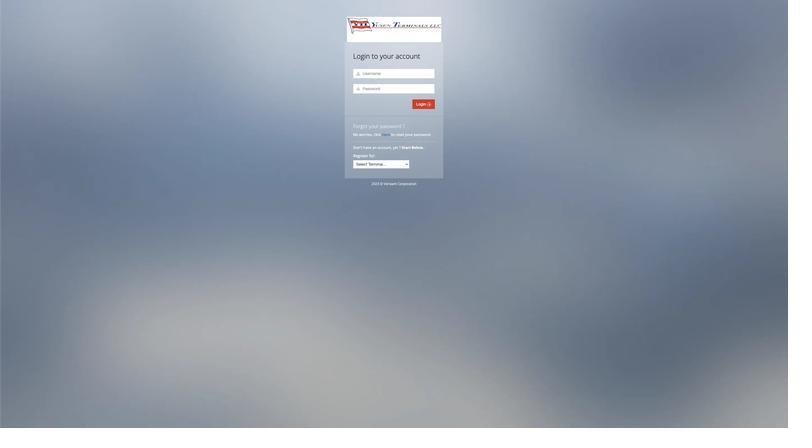 Task type: vqa. For each thing, say whether or not it's contained in the screenshot.
to
yes



Task type: describe. For each thing, give the bounding box(es) containing it.
forgot your password ? no worries, click here to reset your password.
[[354, 123, 432, 137]]

.
[[424, 145, 425, 150]]

here
[[382, 132, 391, 137]]

0 vertical spatial to
[[372, 51, 378, 61]]

worries,
[[359, 132, 373, 137]]

swapright image
[[427, 103, 431, 107]]

password
[[380, 123, 402, 130]]

click
[[374, 132, 381, 137]]

? inside forgot your password ? no worries, click here to reset your password.
[[403, 123, 405, 130]]

start
[[402, 145, 411, 150]]

login for login
[[417, 102, 427, 107]]

2023 © versiant corporation
[[372, 182, 417, 186]]

yet
[[393, 145, 399, 150]]

0 vertical spatial your
[[380, 51, 394, 61]]

Username text field
[[354, 69, 435, 78]]

for:
[[369, 153, 376, 158]]

account
[[396, 51, 421, 61]]

password.
[[414, 132, 432, 137]]

login to your account
[[354, 51, 421, 61]]

no
[[354, 132, 358, 137]]



Task type: locate. For each thing, give the bounding box(es) containing it.
corporation
[[398, 182, 417, 186]]

to inside forgot your password ? no worries, click here to reset your password.
[[391, 132, 395, 137]]

to right here link
[[391, 132, 395, 137]]

versiant
[[384, 182, 397, 186]]

1 vertical spatial login
[[417, 102, 427, 107]]

? up reset on the right top of the page
[[403, 123, 405, 130]]

login inside button
[[417, 102, 427, 107]]

below.
[[412, 145, 424, 150]]

login for login to your account
[[354, 51, 370, 61]]

1 vertical spatial to
[[391, 132, 395, 137]]

your right reset on the right top of the page
[[406, 132, 413, 137]]

1 horizontal spatial login
[[417, 102, 427, 107]]

here link
[[382, 132, 391, 137]]

0 horizontal spatial ?
[[399, 145, 401, 150]]

1 vertical spatial your
[[369, 123, 379, 130]]

0 vertical spatial ?
[[403, 123, 405, 130]]

?
[[403, 123, 405, 130], [399, 145, 401, 150]]

don't
[[354, 145, 363, 150]]

register
[[354, 153, 368, 158]]

have
[[364, 145, 372, 150]]

to up username text box
[[372, 51, 378, 61]]

2 horizontal spatial your
[[406, 132, 413, 137]]

an
[[373, 145, 377, 150]]

0 vertical spatial login
[[354, 51, 370, 61]]

user image
[[356, 71, 361, 76]]

to
[[372, 51, 378, 61], [391, 132, 395, 137]]

0 horizontal spatial to
[[372, 51, 378, 61]]

? right yet
[[399, 145, 401, 150]]

forgot
[[354, 123, 368, 130]]

1 horizontal spatial your
[[380, 51, 394, 61]]

Password password field
[[354, 84, 435, 94]]

your
[[380, 51, 394, 61], [369, 123, 379, 130], [406, 132, 413, 137]]

reset
[[396, 132, 405, 137]]

0 horizontal spatial your
[[369, 123, 379, 130]]

1 vertical spatial ?
[[399, 145, 401, 150]]

©
[[380, 182, 383, 186]]

don't have an account, yet ? start below. .
[[354, 145, 426, 150]]

1 horizontal spatial ?
[[403, 123, 405, 130]]

account,
[[378, 145, 392, 150]]

login button
[[413, 99, 435, 109]]

login
[[354, 51, 370, 61], [417, 102, 427, 107]]

2023
[[372, 182, 380, 186]]

your up username text box
[[380, 51, 394, 61]]

1 horizontal spatial to
[[391, 132, 395, 137]]

your up click
[[369, 123, 379, 130]]

register for:
[[354, 153, 376, 158]]

lock image
[[356, 87, 361, 91]]

0 horizontal spatial login
[[354, 51, 370, 61]]

2 vertical spatial your
[[406, 132, 413, 137]]



